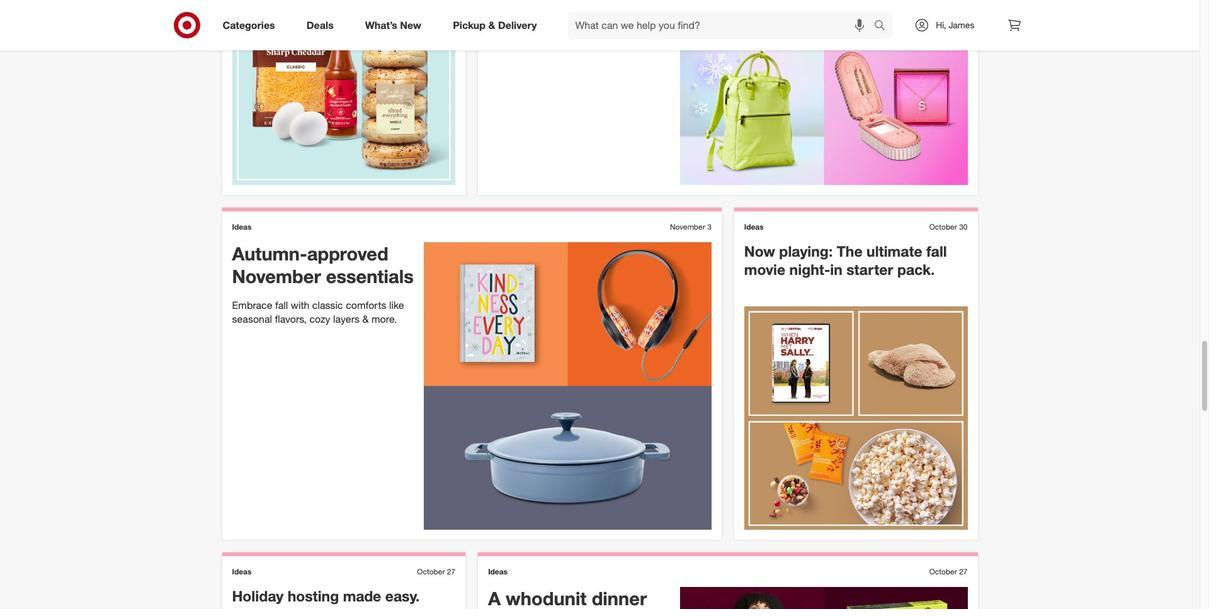 Task type: describe. For each thing, give the bounding box(es) containing it.
what's new link
[[354, 11, 437, 39]]

james
[[949, 20, 975, 30]]

october for a whodunit dinner party is the nail-biting night in we all need. 'image'
[[929, 567, 957, 577]]

the
[[837, 242, 863, 260]]

embrace fall with classic comforts like seasonal flavors, cozy layers & more.
[[232, 299, 404, 326]]

october 30
[[929, 222, 968, 232]]

deals link
[[296, 11, 349, 39]]

& inside "embrace fall with classic comforts like seasonal flavors, cozy layers & more."
[[362, 313, 369, 326]]

fall inside "embrace fall with classic comforts like seasonal flavors, cozy layers & more."
[[275, 299, 288, 311]]

1 27 from the left
[[447, 567, 455, 577]]

night-
[[789, 261, 830, 278]]

ideas for autumn-approved november essentials image
[[232, 222, 252, 232]]

like
[[389, 299, 404, 311]]

comforts
[[346, 299, 386, 311]]

now playing: the ultimate fall movie night-in starter pack.
[[744, 242, 947, 278]]

categories
[[223, 19, 275, 31]]

holiday hosting made easy.
[[232, 588, 420, 605]]

flavors,
[[275, 313, 307, 326]]

0 vertical spatial &
[[488, 19, 495, 31]]

what's new
[[365, 19, 421, 31]]

delivery
[[498, 19, 537, 31]]

movie
[[744, 261, 785, 278]]

1 october 27 from the left
[[417, 567, 455, 577]]

new
[[400, 19, 421, 31]]

november 3
[[670, 222, 712, 232]]

ideas for a whodunit dinner party is the nail-biting night in we all need. 'image'
[[488, 567, 508, 577]]

cozy
[[309, 313, 330, 326]]

approved
[[307, 242, 388, 265]]

layers
[[333, 313, 360, 326]]

pickup
[[453, 19, 486, 31]]

ultimate
[[867, 242, 922, 260]]

pickup & delivery link
[[442, 11, 553, 39]]



Task type: locate. For each thing, give the bounding box(es) containing it.
essentials
[[326, 265, 414, 288]]

autumn-approved november essentials image
[[424, 242, 712, 530]]

hosting
[[288, 588, 339, 605]]

& down comforts
[[362, 313, 369, 326]]

search
[[869, 20, 899, 32]]

what's
[[365, 19, 397, 31]]

fall inside now playing: the ultimate fall movie night-in starter pack.
[[926, 242, 947, 260]]

autumn-approved november essentials
[[232, 242, 414, 288]]

search button
[[869, 11, 899, 42]]

fall up 'flavors,'
[[275, 299, 288, 311]]

fall
[[926, 242, 947, 260], [275, 299, 288, 311]]

fall down "october 30"
[[926, 242, 947, 260]]

playing:
[[779, 242, 833, 260]]

1 horizontal spatial &
[[488, 19, 495, 31]]

0 vertical spatial november
[[670, 222, 705, 232]]

november
[[670, 222, 705, 232], [232, 265, 321, 288]]

categories link
[[212, 11, 291, 39]]

30
[[959, 222, 968, 232]]

1 vertical spatial &
[[362, 313, 369, 326]]

classic
[[312, 299, 343, 311]]

0 horizontal spatial 27
[[447, 567, 455, 577]]

2 27 from the left
[[959, 567, 968, 577]]

holiday
[[232, 588, 284, 605]]

1 horizontal spatial october 27
[[929, 567, 968, 577]]

deals
[[307, 19, 334, 31]]

in
[[830, 261, 843, 278]]

starter
[[847, 261, 893, 278]]

0 horizontal spatial november
[[232, 265, 321, 288]]

0 horizontal spatial october 27
[[417, 567, 455, 577]]

1 vertical spatial november
[[232, 265, 321, 288]]

1 horizontal spatial fall
[[926, 242, 947, 260]]

november down autumn-
[[232, 265, 321, 288]]

pack.
[[897, 261, 935, 278]]

ideas for now playing: the ultimate fall movie night-in starter pack. image
[[744, 222, 764, 232]]

1 horizontal spatial november
[[670, 222, 705, 232]]

october for now playing: the ultimate fall movie night-in starter pack. image
[[929, 222, 957, 232]]

&
[[488, 19, 495, 31], [362, 313, 369, 326]]

made
[[343, 588, 381, 605]]

2 october 27 from the left
[[929, 567, 968, 577]]

october 27
[[417, 567, 455, 577], [929, 567, 968, 577]]

your hassle-free holiday travel guide. image
[[680, 0, 968, 185]]

27
[[447, 567, 455, 577], [959, 567, 968, 577]]

a whodunit dinner party is the nail-biting night in we all need. image
[[680, 588, 968, 610]]

more.
[[372, 313, 397, 326]]

hi,
[[936, 20, 946, 30]]

pickup & delivery
[[453, 19, 537, 31]]

easy.
[[385, 588, 420, 605]]

now
[[744, 242, 775, 260]]

1 horizontal spatial 27
[[959, 567, 968, 577]]

embrace
[[232, 299, 272, 311]]

november left 3
[[670, 222, 705, 232]]

5 warm breakfast ideas to kickstart your day. image
[[232, 0, 455, 185]]

0 horizontal spatial fall
[[275, 299, 288, 311]]

0 horizontal spatial &
[[362, 313, 369, 326]]

november inside autumn-approved november essentials
[[232, 265, 321, 288]]

hi, james
[[936, 20, 975, 30]]

seasonal
[[232, 313, 272, 326]]

ideas
[[232, 222, 252, 232], [744, 222, 764, 232], [232, 567, 252, 577], [488, 567, 508, 577]]

1 vertical spatial fall
[[275, 299, 288, 311]]

october
[[929, 222, 957, 232], [417, 567, 445, 577], [929, 567, 957, 577]]

What can we help you find? suggestions appear below search field
[[568, 11, 877, 39]]

with
[[291, 299, 309, 311]]

autumn-
[[232, 242, 307, 265]]

3
[[707, 222, 712, 232]]

now playing: the ultimate fall movie night-in starter pack. image
[[744, 307, 968, 530]]

& right pickup
[[488, 19, 495, 31]]

0 vertical spatial fall
[[926, 242, 947, 260]]



Task type: vqa. For each thing, say whether or not it's contained in the screenshot.
off inside '30% off Boots for the family'
no



